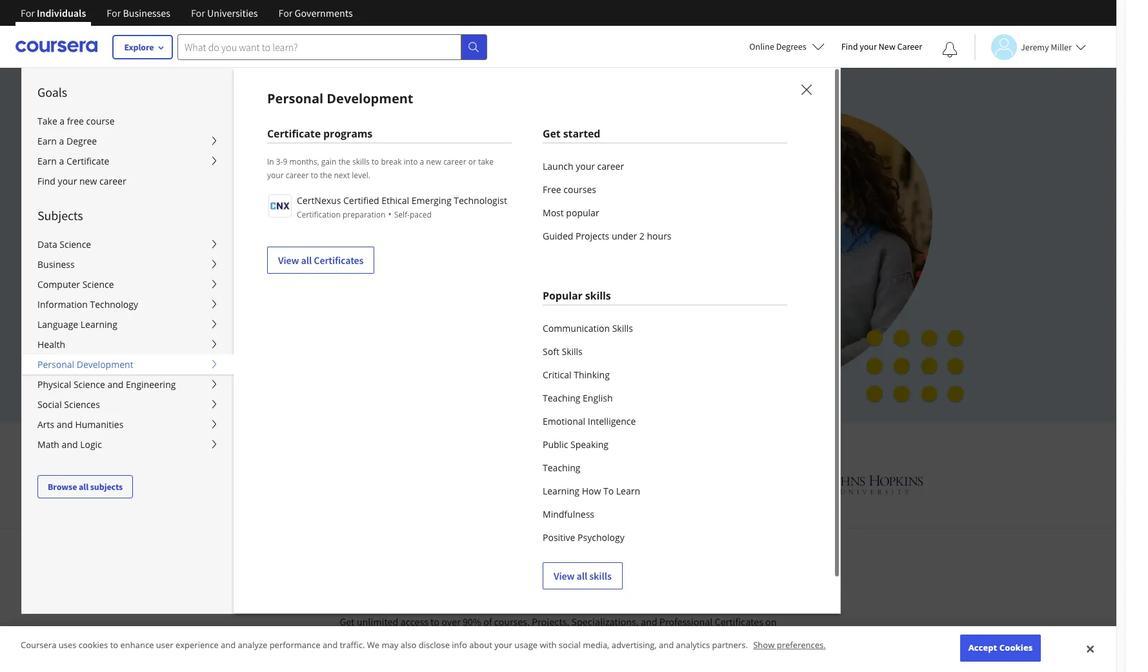Task type: describe. For each thing, give the bounding box(es) containing it.
$399
[[196, 350, 217, 362]]

degrees
[[777, 41, 807, 52]]

certificates inside list
[[314, 254, 364, 267]]

your inside 'link'
[[576, 160, 595, 172]]

courses
[[564, 183, 597, 196]]

0 horizontal spatial the
[[320, 170, 332, 181]]

learning how to learn link
[[543, 480, 788, 503]]

0 horizontal spatial in
[[380, 573, 398, 601]]

science for data
[[60, 238, 91, 251]]

view all certificates link
[[267, 247, 375, 274]]

guarantee
[[355, 350, 402, 362]]

uses
[[59, 640, 76, 651]]

psychology
[[578, 531, 625, 544]]

in inside 'unlimited access to 7,000+ world-class courses, hands-on projects, and job-ready certificate programs—all included in your subscription'
[[567, 204, 579, 223]]

math and logic
[[37, 438, 102, 451]]

next
[[334, 170, 350, 181]]

professional
[[660, 615, 713, 628]]

user
[[156, 640, 173, 651]]

or $399 /year with 14-day money-back guarantee
[[184, 350, 402, 362]]

start 7-day free trial
[[205, 319, 298, 332]]

and up 'advertising,'
[[641, 615, 658, 628]]

your inside in 3-9 months, gain the skills to break into a new career or take your career to the next level.
[[267, 170, 284, 181]]

free inside button
[[256, 319, 276, 332]]

1 vertical spatial coursera
[[670, 573, 754, 601]]

0 vertical spatial the
[[339, 156, 351, 167]]

in
[[267, 156, 274, 167]]

money-
[[297, 350, 331, 362]]

access inside 'unlimited access to 7,000+ world-class courses, hands-on projects, and job-ready certificate programs—all included in your subscription'
[[252, 181, 295, 200]]

analyze
[[238, 640, 268, 651]]

courses, inside 'unlimited access to 7,000+ world-class courses, hands-on projects, and job-ready certificate programs—all included in your subscription'
[[442, 181, 497, 200]]

personal inside menu item
[[267, 90, 324, 107]]

your up the over
[[402, 573, 445, 601]]

communication skills link
[[543, 317, 788, 340]]

skills inside in 3-9 months, gain the skills to break into a new career or take your career to the next level.
[[353, 156, 370, 167]]

emerging
[[412, 194, 452, 207]]

0 horizontal spatial leading
[[424, 433, 477, 454]]

popular
[[567, 207, 600, 219]]

certnexus certified ethical emerging technologist certification preparation • self-paced
[[297, 194, 508, 220]]

programs—all
[[409, 204, 503, 223]]

show preferences. link
[[754, 640, 826, 651]]

browse
[[48, 481, 77, 493]]

technology
[[90, 298, 138, 311]]

teaching for teaching
[[543, 462, 581, 474]]

partnername logo image
[[269, 194, 292, 218]]

find for find your new career
[[37, 175, 56, 187]]

personal inside dropdown button
[[37, 358, 74, 371]]

coursera uses cookies to enhance user experience and analyze performance and traffic. we may also disclose info about your usage with social media, advertising, and analytics partners. show preferences.
[[21, 640, 826, 651]]

and inside popup button
[[62, 438, 78, 451]]

information technology
[[37, 298, 138, 311]]

for for governments
[[279, 6, 293, 19]]

may
[[382, 640, 399, 651]]

online degrees
[[750, 41, 807, 52]]

3-
[[276, 156, 283, 167]]

personal development inside menu item
[[267, 90, 414, 107]]

emotional
[[543, 415, 586, 427]]

projects,
[[532, 615, 570, 628]]

partners.
[[713, 640, 748, 651]]

certificate programs
[[267, 127, 373, 141]]

personal development button
[[22, 355, 234, 375]]

all for skills
[[577, 570, 588, 582]]

arts and humanities button
[[22, 415, 234, 435]]

subjects
[[90, 481, 123, 493]]

projects,
[[184, 204, 241, 223]]

to right "cookies"
[[110, 640, 118, 651]]

preparation
[[343, 209, 386, 220]]

invest in your professional goals with coursera plus
[[319, 573, 798, 601]]

course
[[86, 115, 115, 127]]

earn a degree button
[[22, 131, 234, 151]]

soft skills link
[[543, 340, 788, 364]]

development inside dropdown button
[[77, 358, 133, 371]]

new inside in 3-9 months, gain the skills to break into a new career or take your career to the next level.
[[426, 156, 442, 167]]

teaching for teaching english
[[543, 392, 581, 404]]

teaching english
[[543, 392, 613, 404]]

for governments
[[279, 6, 353, 19]]

and down 'professional'
[[654, 631, 671, 644]]

learning inside dropdown button
[[81, 318, 117, 331]]

disclose
[[419, 640, 450, 651]]

math and logic button
[[22, 435, 234, 455]]

teaching link
[[543, 457, 788, 480]]

new inside the explore menu element
[[79, 175, 97, 187]]

launch
[[543, 160, 574, 172]]

computer
[[37, 278, 80, 291]]

and left analyze
[[221, 640, 236, 651]]

all for certificates
[[301, 254, 312, 267]]

social sciences button
[[22, 395, 234, 415]]

for for universities
[[191, 6, 205, 19]]

free inside "link"
[[543, 183, 562, 196]]

view all skills list
[[543, 317, 788, 590]]

certified
[[344, 194, 379, 207]]

on inside get unlimited access to over 90% of courses, projects, specializations, and professional certificates on coursera, taught by top instructors from leading universities and companies.
[[766, 615, 777, 628]]

skills inside list
[[590, 570, 612, 582]]

certificate
[[340, 204, 405, 223]]

media,
[[583, 640, 610, 651]]

browse all subjects button
[[37, 475, 133, 499]]

certificate inside dropdown button
[[66, 155, 109, 167]]

to inside 'unlimited access to 7,000+ world-class courses, hands-on projects, and job-ready certificate programs—all included in your subscription'
[[299, 181, 313, 200]]

how
[[582, 485, 601, 497]]

universities inside get unlimited access to over 90% of courses, projects, specializations, and professional certificates on coursera, taught by top instructors from leading universities and companies.
[[603, 631, 652, 644]]

data science
[[37, 238, 91, 251]]

explore
[[124, 41, 154, 53]]

earn a certificate
[[37, 155, 109, 167]]

to left "break"
[[372, 156, 379, 167]]

data
[[37, 238, 57, 251]]

under
[[612, 230, 638, 242]]

taught
[[438, 631, 466, 644]]

enhance
[[120, 640, 154, 651]]

trial
[[278, 319, 298, 332]]

personal development inside dropdown button
[[37, 358, 133, 371]]

accept
[[969, 642, 998, 654]]

launch your career
[[543, 160, 625, 172]]

a inside in 3-9 months, gain the skills to break into a new career or take your career to the next level.
[[420, 156, 424, 167]]

with left 14-
[[243, 350, 263, 362]]

sciences
[[64, 398, 100, 411]]

science for computer
[[82, 278, 114, 291]]

What do you want to learn? text field
[[178, 34, 462, 60]]

intelligence
[[588, 415, 636, 427]]

positive psychology link
[[543, 526, 788, 550]]

break
[[381, 156, 402, 167]]

a for certificate
[[59, 155, 64, 167]]

earn for earn a certificate
[[37, 155, 57, 167]]

earn a degree
[[37, 135, 97, 147]]

guided projects under 2 hours
[[543, 230, 672, 242]]

of
[[484, 615, 492, 628]]

browse all subjects
[[48, 481, 123, 493]]

career
[[898, 41, 923, 52]]

usage
[[515, 640, 538, 651]]

and left traffic. at left
[[323, 640, 338, 651]]

online degrees button
[[740, 32, 835, 61]]

coursera image
[[15, 36, 98, 57]]

your left new
[[860, 41, 877, 52]]

individuals
[[37, 6, 86, 19]]

explore menu element
[[22, 68, 234, 499]]

your inside the explore menu element
[[58, 175, 77, 187]]

and inside popup button
[[57, 418, 73, 431]]

start
[[205, 319, 227, 332]]

7-
[[229, 319, 238, 332]]

business button
[[22, 254, 234, 274]]

earn for earn a degree
[[37, 135, 57, 147]]

certificates inside get unlimited access to over 90% of courses, projects, specializations, and professional certificates on coursera, taught by top instructors from leading universities and companies.
[[715, 615, 764, 628]]

learning inside 'link'
[[543, 485, 580, 497]]

public speaking
[[543, 438, 609, 451]]

public speaking link
[[543, 433, 788, 457]]

find your new career
[[842, 41, 923, 52]]

with left the social
[[540, 640, 557, 651]]

science for physical
[[74, 378, 105, 391]]



Task type: locate. For each thing, give the bounding box(es) containing it.
for businesses
[[107, 6, 170, 19]]

4 for from the left
[[279, 6, 293, 19]]

social
[[559, 640, 581, 651]]

specializations,
[[572, 615, 639, 628]]

top
[[481, 631, 495, 644]]

and right arts
[[57, 418, 73, 431]]

learning up mindfulness
[[543, 485, 580, 497]]

for for individuals
[[21, 6, 35, 19]]

subscription
[[218, 226, 300, 246]]

1 horizontal spatial free
[[543, 183, 562, 196]]

development inside menu item
[[327, 90, 414, 107]]

0 vertical spatial view
[[278, 254, 299, 267]]

certificate inside the personal development menu item
[[267, 127, 321, 141]]

1 horizontal spatial personal development
[[267, 90, 414, 107]]

1 horizontal spatial leading
[[569, 631, 601, 644]]

1 horizontal spatial access
[[401, 615, 429, 628]]

1 horizontal spatial on
[[766, 615, 777, 628]]

class
[[406, 181, 438, 200]]

also
[[401, 640, 417, 651]]

day inside button
[[238, 319, 254, 332]]

0 vertical spatial teaching
[[543, 392, 581, 404]]

for left universities
[[191, 6, 205, 19]]

view all certificates list
[[267, 193, 512, 274]]

skills right soft
[[562, 345, 583, 358]]

leading universities and companies with coursera plus
[[420, 433, 817, 454]]

show notifications image
[[943, 42, 958, 57]]

0 horizontal spatial access
[[252, 181, 295, 200]]

new down earn a certificate
[[79, 175, 97, 187]]

science inside popup button
[[74, 378, 105, 391]]

advertising,
[[612, 640, 657, 651]]

development up programs
[[327, 90, 414, 107]]

1 horizontal spatial get
[[543, 127, 561, 141]]

0 vertical spatial plus
[[787, 433, 817, 454]]

1 vertical spatial or
[[184, 350, 194, 362]]

to up "ready"
[[299, 181, 313, 200]]

1 horizontal spatial in
[[567, 204, 579, 223]]

info
[[452, 640, 467, 651]]

for individuals
[[21, 6, 86, 19]]

a for degree
[[59, 135, 64, 147]]

1 horizontal spatial learning
[[543, 485, 580, 497]]

1 horizontal spatial skills
[[613, 322, 633, 334]]

your right about
[[495, 640, 513, 651]]

your down projects,
[[184, 226, 214, 246]]

1 vertical spatial day
[[279, 350, 295, 362]]

universities
[[481, 433, 563, 454], [603, 631, 652, 644]]

personal up physical
[[37, 358, 74, 371]]

0 horizontal spatial all
[[79, 481, 89, 493]]

find
[[842, 41, 858, 52], [37, 175, 56, 187]]

information
[[37, 298, 88, 311]]

courses, up programs—all
[[442, 181, 497, 200]]

1 vertical spatial new
[[79, 175, 97, 187]]

1 horizontal spatial new
[[426, 156, 442, 167]]

a left free
[[60, 115, 65, 127]]

0 vertical spatial courses,
[[442, 181, 497, 200]]

universities down the emotional
[[481, 433, 563, 454]]

or left take
[[469, 156, 476, 167]]

2 vertical spatial all
[[577, 570, 588, 582]]

show
[[754, 640, 775, 651]]

your inside 'unlimited access to 7,000+ world-class courses, hands-on projects, and job-ready certificate programs—all included in your subscription'
[[184, 226, 214, 246]]

1 earn from the top
[[37, 135, 57, 147]]

1 horizontal spatial development
[[327, 90, 414, 107]]

earn down earn a degree
[[37, 155, 57, 167]]

1 vertical spatial in
[[380, 573, 398, 601]]

1 vertical spatial on
[[766, 615, 777, 628]]

with
[[243, 350, 263, 362], [682, 433, 713, 454], [623, 573, 665, 601], [540, 640, 557, 651]]

the
[[339, 156, 351, 167], [320, 170, 332, 181]]

1 vertical spatial access
[[401, 615, 429, 628]]

get for get unlimited access to over 90% of courses, projects, specializations, and professional certificates on coursera, taught by top instructors from leading universities and companies.
[[340, 615, 355, 628]]

career down months,
[[286, 170, 309, 181]]

and down emotional intelligence
[[567, 433, 595, 454]]

view all certificates
[[278, 254, 364, 267]]

find inside the explore menu element
[[37, 175, 56, 187]]

physical science and engineering button
[[22, 375, 234, 395]]

over
[[442, 615, 461, 628]]

guided
[[543, 230, 574, 242]]

courses, up instructors
[[494, 615, 530, 628]]

0 horizontal spatial new
[[79, 175, 97, 187]]

certificates up partners.
[[715, 615, 764, 628]]

learning how to learn
[[543, 485, 641, 497]]

science inside popup button
[[82, 278, 114, 291]]

certificate up "find your new career"
[[66, 155, 109, 167]]

on up most
[[546, 181, 563, 200]]

0 horizontal spatial universities
[[481, 433, 563, 454]]

1 horizontal spatial personal
[[267, 90, 324, 107]]

and up social sciences popup button
[[107, 378, 124, 391]]

experience
[[176, 640, 219, 651]]

0 vertical spatial universities
[[481, 433, 563, 454]]

all for subjects
[[79, 481, 89, 493]]

most
[[543, 207, 564, 219]]

day right start
[[238, 319, 254, 332]]

to down months,
[[311, 170, 318, 181]]

mindfulness
[[543, 508, 595, 520]]

certnexus
[[297, 194, 341, 207]]

find for find your new career
[[842, 41, 858, 52]]

view all skills link
[[543, 562, 623, 590]]

a down earn a degree
[[59, 155, 64, 167]]

1 horizontal spatial certificate
[[267, 127, 321, 141]]

development up physical science and engineering
[[77, 358, 133, 371]]

to left the over
[[431, 615, 440, 628]]

2
[[640, 230, 645, 242]]

miller
[[1051, 41, 1072, 53]]

in right most
[[567, 204, 579, 223]]

earn down take
[[37, 135, 57, 147]]

0 vertical spatial development
[[327, 90, 414, 107]]

access up coursera,
[[401, 615, 429, 628]]

universities down specializations,
[[603, 631, 652, 644]]

start 7-day free trial button
[[184, 310, 319, 341]]

businesses
[[123, 6, 170, 19]]

or left $399
[[184, 350, 194, 362]]

2 teaching from the top
[[543, 462, 581, 474]]

for universities
[[191, 6, 258, 19]]

physical
[[37, 378, 71, 391]]

on inside 'unlimited access to 7,000+ world-class courses, hands-on projects, and job-ready certificate programs—all included in your subscription'
[[546, 181, 563, 200]]

0 vertical spatial or
[[469, 156, 476, 167]]

personal up coursera plus image
[[267, 90, 324, 107]]

access up job-
[[252, 181, 295, 200]]

self-
[[394, 209, 410, 220]]

1 vertical spatial get
[[340, 615, 355, 628]]

for left "governments"
[[279, 6, 293, 19]]

list
[[543, 155, 788, 248]]

skills
[[613, 322, 633, 334], [562, 345, 583, 358]]

access inside get unlimited access to over 90% of courses, projects, specializations, and professional certificates on coursera, taught by top instructors from leading universities and companies.
[[401, 615, 429, 628]]

1 horizontal spatial find
[[842, 41, 858, 52]]

1 vertical spatial skills
[[586, 289, 611, 303]]

soft skills
[[543, 345, 583, 358]]

governments
[[295, 6, 353, 19]]

skills up communication skills
[[586, 289, 611, 303]]

1 vertical spatial personal development
[[37, 358, 133, 371]]

view for view all certificates
[[278, 254, 299, 267]]

to inside get unlimited access to over 90% of courses, projects, specializations, and professional certificates on coursera, taught by top instructors from leading universities and companies.
[[431, 615, 440, 628]]

0 vertical spatial earn
[[37, 135, 57, 147]]

2 vertical spatial skills
[[590, 570, 612, 582]]

career inside 'link'
[[598, 160, 625, 172]]

free up most
[[543, 183, 562, 196]]

accept cookies
[[969, 642, 1033, 654]]

14-
[[266, 350, 279, 362]]

0 horizontal spatial find
[[37, 175, 56, 187]]

skills right the communication on the top
[[613, 322, 633, 334]]

personal development menu item
[[233, 67, 1127, 672]]

find left new
[[842, 41, 858, 52]]

0 horizontal spatial skills
[[562, 345, 583, 358]]

months,
[[290, 156, 319, 167]]

1 vertical spatial science
[[82, 278, 114, 291]]

physical science and engineering
[[37, 378, 176, 391]]

coursera
[[717, 433, 783, 454], [670, 573, 754, 601], [21, 640, 56, 651]]

2 horizontal spatial all
[[577, 570, 588, 582]]

paced
[[410, 209, 432, 220]]

view for view all skills
[[554, 570, 575, 582]]

0 horizontal spatial or
[[184, 350, 194, 362]]

a right into
[[420, 156, 424, 167]]

johns hopkins university image
[[801, 473, 924, 497]]

development
[[327, 90, 414, 107], [77, 358, 133, 371]]

teaching up the emotional
[[543, 392, 581, 404]]

1 vertical spatial plus
[[758, 573, 798, 601]]

0 horizontal spatial on
[[546, 181, 563, 200]]

career inside the explore menu element
[[99, 175, 126, 187]]

health
[[37, 338, 65, 351]]

0 horizontal spatial certificate
[[66, 155, 109, 167]]

1 teaching from the top
[[543, 392, 581, 404]]

0 vertical spatial personal
[[267, 90, 324, 107]]

0 vertical spatial learning
[[81, 318, 117, 331]]

university of michigan image
[[548, 467, 582, 502]]

1 vertical spatial leading
[[569, 631, 601, 644]]

3 for from the left
[[191, 6, 205, 19]]

help center image
[[1084, 639, 1099, 654]]

coursera plus image
[[184, 121, 381, 141]]

your down earn a certificate
[[58, 175, 77, 187]]

science inside 'dropdown button'
[[60, 238, 91, 251]]

close image
[[798, 81, 815, 98], [798, 81, 815, 98], [798, 81, 815, 98], [798, 81, 815, 98], [798, 81, 815, 98], [798, 81, 815, 98]]

day left money-
[[279, 350, 295, 362]]

1 vertical spatial the
[[320, 170, 332, 181]]

skills for soft skills
[[562, 345, 583, 358]]

1 horizontal spatial the
[[339, 156, 351, 167]]

1 vertical spatial development
[[77, 358, 133, 371]]

all inside button
[[79, 481, 89, 493]]

1 horizontal spatial or
[[469, 156, 476, 167]]

teaching down public
[[543, 462, 581, 474]]

0 vertical spatial skills
[[353, 156, 370, 167]]

0 vertical spatial all
[[301, 254, 312, 267]]

0 vertical spatial free
[[543, 183, 562, 196]]

1 vertical spatial view
[[554, 570, 575, 582]]

free left trial
[[256, 319, 276, 332]]

new right into
[[426, 156, 442, 167]]

your up courses on the right top of page
[[576, 160, 595, 172]]

and inside 'unlimited access to 7,000+ world-class courses, hands-on projects, and job-ready certificate programs—all included in your subscription'
[[244, 204, 270, 223]]

or inside in 3-9 months, gain the skills to break into a new career or take your career to the next level.
[[469, 156, 476, 167]]

list inside the personal development menu item
[[543, 155, 788, 248]]

coursera,
[[394, 631, 436, 644]]

/month, cancel anytime
[[200, 289, 307, 302]]

skills
[[353, 156, 370, 167], [586, 289, 611, 303], [590, 570, 612, 582]]

leading
[[424, 433, 477, 454], [569, 631, 601, 644]]

day
[[238, 319, 254, 332], [279, 350, 295, 362]]

0 vertical spatial coursera
[[717, 433, 783, 454]]

skills up level.
[[353, 156, 370, 167]]

personal development up programs
[[267, 90, 414, 107]]

personal development up physical science and engineering
[[37, 358, 133, 371]]

certificate up 9
[[267, 127, 321, 141]]

get up traffic. at left
[[340, 615, 355, 628]]

with right goals on the right bottom of the page
[[623, 573, 665, 601]]

0 vertical spatial personal development
[[267, 90, 414, 107]]

sas image
[[624, 474, 673, 495]]

0 horizontal spatial learning
[[81, 318, 117, 331]]

get unlimited access to over 90% of courses, projects, specializations, and professional certificates on coursera, taught by top instructors from leading universities and companies.
[[340, 615, 777, 644]]

find down earn a certificate
[[37, 175, 56, 187]]

free
[[543, 183, 562, 196], [256, 319, 276, 332]]

0 vertical spatial get
[[543, 127, 561, 141]]

0 vertical spatial skills
[[613, 322, 633, 334]]

level.
[[352, 170, 371, 181]]

0 vertical spatial leading
[[424, 433, 477, 454]]

teaching
[[543, 392, 581, 404], [543, 462, 581, 474]]

get left started
[[543, 127, 561, 141]]

2 vertical spatial coursera
[[21, 640, 56, 651]]

job-
[[273, 204, 299, 223]]

0 horizontal spatial free
[[256, 319, 276, 332]]

for for businesses
[[107, 6, 121, 19]]

included
[[507, 204, 563, 223]]

0 horizontal spatial day
[[238, 319, 254, 332]]

unlimited
[[184, 181, 249, 200]]

a left degree on the left
[[59, 135, 64, 147]]

skills for communication skills
[[613, 322, 633, 334]]

traffic.
[[340, 640, 365, 651]]

communication skills
[[543, 322, 633, 334]]

learning down information technology
[[81, 318, 117, 331]]

language learning button
[[22, 314, 234, 334]]

/month,
[[200, 289, 236, 302]]

1 vertical spatial certificate
[[66, 155, 109, 167]]

1 vertical spatial free
[[256, 319, 276, 332]]

skills down psychology
[[590, 570, 612, 582]]

science
[[60, 238, 91, 251], [82, 278, 114, 291], [74, 378, 105, 391]]

1 vertical spatial courses,
[[494, 615, 530, 628]]

find your new career link
[[835, 39, 929, 55]]

in up unlimited
[[380, 573, 398, 601]]

unlimited
[[357, 615, 399, 628]]

0 vertical spatial day
[[238, 319, 254, 332]]

1 vertical spatial earn
[[37, 155, 57, 167]]

humanities
[[75, 418, 124, 431]]

for left 'individuals'
[[21, 6, 35, 19]]

view up anytime
[[278, 254, 299, 267]]

and left analytics at the bottom of page
[[659, 640, 674, 651]]

0 vertical spatial find
[[842, 41, 858, 52]]

0 vertical spatial certificate
[[267, 127, 321, 141]]

1 vertical spatial teaching
[[543, 462, 581, 474]]

2 earn from the top
[[37, 155, 57, 167]]

for left businesses
[[107, 6, 121, 19]]

a for free
[[60, 115, 65, 127]]

1 vertical spatial skills
[[562, 345, 583, 358]]

science up business
[[60, 238, 91, 251]]

personal
[[267, 90, 324, 107], [37, 358, 74, 371]]

critical thinking
[[543, 369, 610, 381]]

on up show
[[766, 615, 777, 628]]

1 vertical spatial find
[[37, 175, 56, 187]]

get inside the personal development menu item
[[543, 127, 561, 141]]

0 vertical spatial new
[[426, 156, 442, 167]]

2 for from the left
[[107, 6, 121, 19]]

courses,
[[442, 181, 497, 200], [494, 615, 530, 628]]

and inside popup button
[[107, 378, 124, 391]]

9
[[283, 156, 288, 167]]

ethical
[[382, 194, 409, 207]]

get started
[[543, 127, 601, 141]]

and left logic
[[62, 438, 78, 451]]

1 horizontal spatial universities
[[603, 631, 652, 644]]

started
[[564, 127, 601, 141]]

hands-
[[501, 181, 546, 200]]

1 vertical spatial personal
[[37, 358, 74, 371]]

0 vertical spatial science
[[60, 238, 91, 251]]

personal development
[[267, 90, 414, 107], [37, 358, 133, 371]]

science up information technology
[[82, 278, 114, 291]]

certificates down certification
[[314, 254, 364, 267]]

0 horizontal spatial personal
[[37, 358, 74, 371]]

all up anytime
[[301, 254, 312, 267]]

teaching english link
[[543, 387, 788, 410]]

banner navigation
[[10, 0, 363, 36]]

0 vertical spatial certificates
[[314, 254, 364, 267]]

leading inside get unlimited access to over 90% of courses, projects, specializations, and professional certificates on coursera, taught by top instructors from leading universities and companies.
[[569, 631, 601, 644]]

university of illinois at urbana-champaign image
[[193, 474, 294, 495]]

free courses
[[543, 183, 597, 196]]

get inside get unlimited access to over 90% of courses, projects, specializations, and professional certificates on coursera, taught by top instructors from leading universities and companies.
[[340, 615, 355, 628]]

1 vertical spatial certificates
[[715, 615, 764, 628]]

all right the browse
[[79, 481, 89, 493]]

science up sciences
[[74, 378, 105, 391]]

1 vertical spatial universities
[[603, 631, 652, 644]]

0 horizontal spatial get
[[340, 615, 355, 628]]

close image
[[798, 81, 815, 98], [798, 81, 815, 98], [799, 81, 816, 98]]

world-
[[364, 181, 406, 200]]

90%
[[463, 615, 482, 628]]

take
[[37, 115, 57, 127]]

goals
[[37, 84, 67, 100]]

0 vertical spatial in
[[567, 204, 579, 223]]

1 horizontal spatial day
[[279, 350, 295, 362]]

new
[[426, 156, 442, 167], [79, 175, 97, 187]]

the down gain
[[320, 170, 332, 181]]

0 horizontal spatial personal development
[[37, 358, 133, 371]]

0 vertical spatial access
[[252, 181, 295, 200]]

personal development group
[[21, 67, 1127, 672]]

get for get started
[[543, 127, 561, 141]]

1 for from the left
[[21, 6, 35, 19]]

the up next
[[339, 156, 351, 167]]

jeremy miller button
[[975, 34, 1087, 60]]

career left take
[[444, 156, 467, 167]]

goals
[[570, 573, 619, 601]]

cookies
[[1000, 642, 1033, 654]]

view down the positive at the bottom of the page
[[554, 570, 575, 582]]

0 horizontal spatial certificates
[[314, 254, 364, 267]]

soft
[[543, 345, 560, 358]]

1 vertical spatial learning
[[543, 485, 580, 497]]

0 horizontal spatial view
[[278, 254, 299, 267]]

with up the teaching link
[[682, 433, 713, 454]]

career down the earn a certificate dropdown button at the top of page
[[99, 175, 126, 187]]

None search field
[[178, 34, 488, 60]]

mindfulness link
[[543, 503, 788, 526]]

career down started
[[598, 160, 625, 172]]

take a free course
[[37, 115, 115, 127]]

by
[[468, 631, 479, 644]]

1 horizontal spatial all
[[301, 254, 312, 267]]

skills inside "link"
[[562, 345, 583, 358]]

0 vertical spatial on
[[546, 181, 563, 200]]

list containing launch your career
[[543, 155, 788, 248]]

courses, inside get unlimited access to over 90% of courses, projects, specializations, and professional certificates on coursera, taught by top instructors from leading universities and companies.
[[494, 615, 530, 628]]

and up subscription
[[244, 204, 270, 223]]

all down positive psychology
[[577, 570, 588, 582]]

1 horizontal spatial certificates
[[715, 615, 764, 628]]

2 vertical spatial science
[[74, 378, 105, 391]]

your down 3-
[[267, 170, 284, 181]]



Task type: vqa. For each thing, say whether or not it's contained in the screenshot.
left HELPFUL?
no



